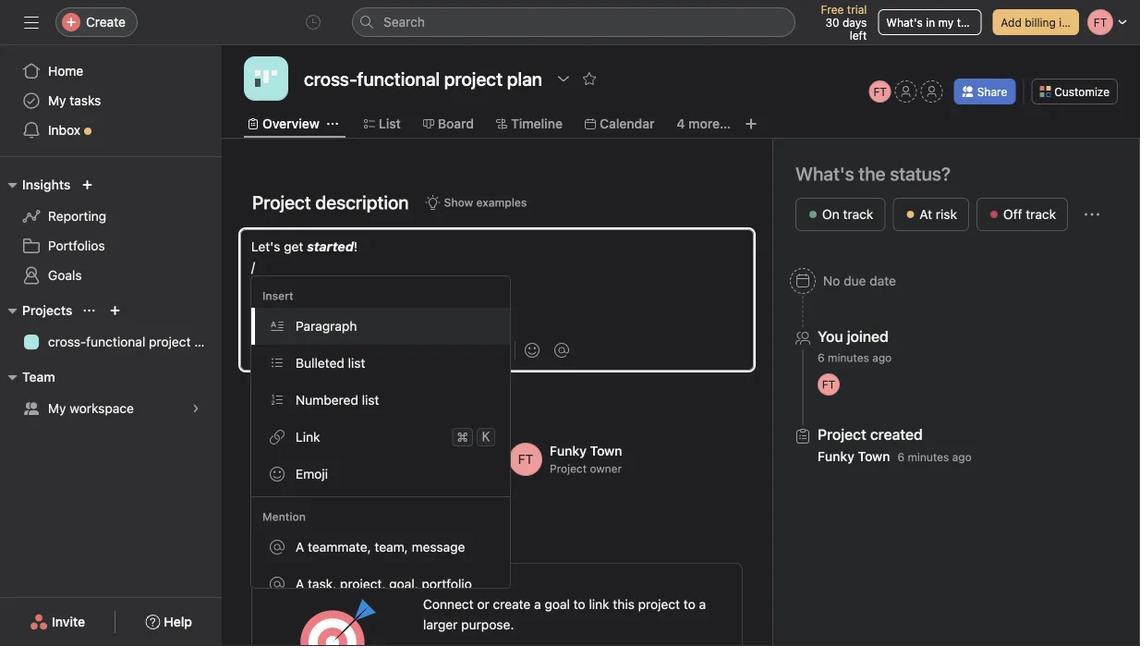 Task type: vqa. For each thing, say whether or not it's contained in the screenshot.
YEAR.
no



Task type: describe. For each thing, give the bounding box(es) containing it.
new image
[[82, 179, 93, 190]]

search button
[[352, 7, 796, 37]]

home
[[48, 63, 83, 79]]

my tasks link
[[11, 86, 211, 116]]

connect
[[423, 597, 474, 612]]

my
[[939, 16, 954, 29]]

town
[[858, 449, 891, 464]]

emoji image
[[525, 343, 540, 358]]

1 to from the left
[[574, 597, 586, 612]]

tasks
[[70, 93, 101, 108]]

link
[[589, 597, 610, 612]]

goals link
[[11, 261, 211, 290]]

no
[[824, 273, 841, 288]]

hide sidebar image
[[24, 15, 39, 30]]

project created funky town 6 minutes ago
[[818, 426, 972, 464]]

you
[[818, 328, 844, 345]]

examples
[[476, 196, 527, 209]]

board
[[438, 116, 474, 131]]

add billing info
[[1001, 16, 1079, 29]]

home link
[[11, 56, 211, 86]]

at mention image
[[555, 343, 569, 358]]

portfolios link
[[11, 231, 211, 261]]

share
[[978, 85, 1008, 98]]

underline image
[[345, 345, 356, 356]]

minutes inside project created funky town 6 minutes ago
[[908, 451, 950, 464]]

date
[[870, 273, 897, 288]]

my workspace link
[[11, 394, 211, 423]]

teams element
[[0, 360, 222, 427]]

reporting link
[[11, 202, 211, 231]]

/
[[251, 259, 255, 275]]

ft button
[[870, 80, 892, 103]]

goal
[[545, 597, 570, 612]]

bulleted list image
[[434, 345, 445, 356]]

goals
[[48, 268, 82, 283]]

customize button
[[1032, 79, 1118, 104]]

projects
[[22, 303, 72, 318]]

2 a from the left
[[699, 597, 706, 612]]

numbered list image
[[463, 345, 474, 356]]

create
[[86, 14, 126, 30]]

add to starred image
[[582, 71, 597, 86]]

billing
[[1025, 16, 1056, 29]]

new project or portfolio image
[[109, 305, 121, 316]]

board image
[[255, 67, 277, 90]]

connected goals
[[251, 531, 392, 553]]

insights element
[[0, 168, 222, 294]]

project roles
[[251, 402, 355, 424]]

what's in my trial?
[[887, 16, 983, 29]]

ft inside button
[[874, 85, 887, 98]]

more…
[[689, 116, 731, 131]]

create
[[493, 597, 531, 612]]

at risk
[[920, 207, 958, 222]]

timeline
[[511, 116, 563, 131]]

add billing info button
[[993, 9, 1080, 35]]

more actions image
[[1085, 207, 1100, 222]]

show
[[444, 196, 473, 209]]

invite
[[52, 614, 85, 629]]

no due date button
[[782, 264, 905, 298]]

at
[[920, 207, 933, 222]]

show options image
[[557, 71, 571, 86]]

in
[[926, 16, 936, 29]]

create button
[[55, 7, 138, 37]]

2 to from the left
[[684, 597, 696, 612]]

workspace
[[70, 401, 134, 416]]

6 inside project created funky town 6 minutes ago
[[898, 451, 905, 464]]

you joined 6 minutes ago
[[818, 328, 892, 364]]

on track
[[823, 207, 874, 222]]

board link
[[423, 114, 474, 134]]

what's the status?
[[796, 163, 951, 184]]

started
[[307, 239, 354, 254]]

risk
[[936, 207, 958, 222]]

customize
[[1055, 85, 1110, 98]]

the status?
[[859, 163, 951, 184]]

owner
[[590, 462, 622, 475]]

this
[[613, 597, 635, 612]]

italics image
[[315, 345, 326, 356]]

my for my tasks
[[48, 93, 66, 108]]

cross-
[[48, 334, 86, 349]]

add
[[1001, 16, 1022, 29]]

plan
[[194, 334, 220, 349]]

purpose.
[[461, 617, 514, 632]]

get
[[284, 239, 304, 254]]

link image
[[493, 345, 504, 356]]



Task type: locate. For each thing, give the bounding box(es) containing it.
1 vertical spatial my
[[48, 401, 66, 416]]

larger
[[423, 617, 458, 632]]

6 right town
[[898, 451, 905, 464]]

share button
[[955, 79, 1016, 104]]

minutes down the you joined button
[[828, 351, 870, 364]]

let's
[[251, 239, 280, 254]]

minutes inside you joined 6 minutes ago
[[828, 351, 870, 364]]

free trial 30 days left
[[821, 3, 867, 42]]

1 vertical spatial ft
[[822, 378, 836, 391]]

1 horizontal spatial ft
[[874, 85, 887, 98]]

1 horizontal spatial to
[[684, 597, 696, 612]]

left
[[850, 29, 867, 42]]

help
[[164, 614, 192, 629]]

my tasks
[[48, 93, 101, 108]]

1 vertical spatial minutes
[[908, 451, 950, 464]]

6 inside you joined 6 minutes ago
[[818, 351, 825, 364]]

tab actions image
[[327, 118, 338, 129]]

1 horizontal spatial ago
[[953, 451, 972, 464]]

team
[[22, 369, 55, 385]]

0 vertical spatial ago
[[873, 351, 892, 364]]

1 vertical spatial what's
[[796, 163, 855, 184]]

ago
[[873, 351, 892, 364], [953, 451, 972, 464]]

ago down joined
[[873, 351, 892, 364]]

what's in my trial? button
[[878, 9, 983, 35]]

document containing let's get
[[240, 237, 754, 329]]

global element
[[0, 45, 222, 156]]

0 vertical spatial project
[[149, 334, 191, 349]]

show options, current sort, top image
[[84, 305, 95, 316]]

calendar link
[[585, 114, 655, 134]]

my inside teams element
[[48, 401, 66, 416]]

project inside the connect or create a goal to link this project to a larger purpose.
[[638, 597, 680, 612]]

project left plan
[[149, 334, 191, 349]]

no due date
[[824, 273, 897, 288]]

1 my from the top
[[48, 93, 66, 108]]

ago right town
[[953, 451, 972, 464]]

funky town
[[550, 443, 622, 458]]

cross-functional project plan
[[48, 334, 220, 349]]

project right this
[[638, 597, 680, 612]]

my inside global element
[[48, 93, 66, 108]]

0 vertical spatial 6
[[818, 351, 825, 364]]

1 vertical spatial 6
[[898, 451, 905, 464]]

invite button
[[18, 605, 97, 639]]

1 horizontal spatial a
[[699, 597, 706, 612]]

at risk button
[[893, 198, 970, 231]]

funky town project owner
[[550, 443, 622, 475]]

what's left in
[[887, 16, 923, 29]]

1 track from the left
[[843, 207, 874, 222]]

calendar
[[600, 116, 655, 131]]

None text field
[[299, 62, 547, 95]]

history image
[[306, 15, 321, 30]]

project created
[[818, 426, 923, 443]]

what's up on
[[796, 163, 855, 184]]

1 horizontal spatial 6
[[898, 451, 905, 464]]

overview link
[[248, 114, 320, 134]]

track inside button
[[1026, 207, 1057, 222]]

portfolios
[[48, 238, 105, 253]]

add tab image
[[744, 116, 759, 131]]

see details, my workspace image
[[190, 403, 202, 414]]

bold image
[[286, 345, 297, 356]]

overview
[[263, 116, 320, 131]]

show examples
[[444, 196, 527, 209]]

2 track from the left
[[1026, 207, 1057, 222]]

0 vertical spatial my
[[48, 93, 66, 108]]

0 vertical spatial ft
[[874, 85, 887, 98]]

list
[[379, 116, 401, 131]]

search list box
[[352, 7, 796, 37]]

1 horizontal spatial project
[[638, 597, 680, 612]]

to left link
[[574, 597, 586, 612]]

free
[[821, 3, 844, 16]]

list link
[[364, 114, 401, 134]]

0 horizontal spatial track
[[843, 207, 874, 222]]

projects button
[[0, 299, 72, 322]]

6 down you
[[818, 351, 825, 364]]

ft up what's the status? on the top right
[[874, 85, 887, 98]]

inbox
[[48, 122, 80, 138]]

track right on
[[843, 207, 874, 222]]

to
[[574, 597, 586, 612], [684, 597, 696, 612]]

1 vertical spatial project
[[638, 597, 680, 612]]

or
[[477, 597, 490, 612]]

my for my workspace
[[48, 401, 66, 416]]

ago inside you joined 6 minutes ago
[[873, 351, 892, 364]]

0 horizontal spatial to
[[574, 597, 586, 612]]

what's for what's in my trial?
[[887, 16, 923, 29]]

functional
[[86, 334, 145, 349]]

reporting
[[48, 208, 106, 224]]

team button
[[0, 366, 55, 388]]

1 vertical spatial ago
[[953, 451, 972, 464]]

what's inside what's in my trial? button
[[887, 16, 923, 29]]

2 my from the top
[[48, 401, 66, 416]]

my workspace
[[48, 401, 134, 416]]

timeline link
[[496, 114, 563, 134]]

1 a from the left
[[534, 597, 541, 612]]

0 horizontal spatial a
[[534, 597, 541, 612]]

cross-functional project plan link
[[11, 327, 220, 357]]

track right 'off' in the top right of the page
[[1026, 207, 1057, 222]]

inbox link
[[11, 116, 211, 145]]

connect or create a goal to link this project to a larger purpose.
[[423, 597, 706, 632]]

off track
[[1004, 207, 1057, 222]]

1 horizontal spatial minutes
[[908, 451, 950, 464]]

strikethrough image
[[374, 345, 385, 356]]

trial?
[[957, 16, 983, 29]]

due
[[844, 273, 867, 288]]

my left tasks
[[48, 93, 66, 108]]

project inside "cross-functional project plan" link
[[149, 334, 191, 349]]

Project description title text field
[[240, 183, 414, 222]]

toolbar
[[244, 329, 754, 363]]

1 horizontal spatial track
[[1026, 207, 1057, 222]]

0 horizontal spatial ft
[[822, 378, 836, 391]]

0 horizontal spatial ago
[[873, 351, 892, 364]]

0 horizontal spatial 6
[[818, 351, 825, 364]]

4
[[677, 116, 685, 131]]

minutes
[[828, 351, 870, 364], [908, 451, 950, 464]]

track inside button
[[843, 207, 874, 222]]

project
[[550, 462, 587, 475]]

a right this
[[699, 597, 706, 612]]

on
[[823, 207, 840, 222]]

joined
[[847, 328, 889, 345]]

off track button
[[977, 198, 1069, 231]]

minutes right town
[[908, 451, 950, 464]]

you joined button
[[818, 327, 892, 346]]

0 horizontal spatial what's
[[796, 163, 855, 184]]

let's get started ! /
[[251, 239, 358, 275]]

off
[[1004, 207, 1023, 222]]

track for on track
[[843, 207, 874, 222]]

track for off track
[[1026, 207, 1057, 222]]

0 vertical spatial minutes
[[828, 351, 870, 364]]

code image
[[404, 345, 415, 356]]

a left goal
[[534, 597, 541, 612]]

document
[[240, 237, 754, 329]]

info
[[1059, 16, 1079, 29]]

what's for what's the status?
[[796, 163, 855, 184]]

projects element
[[0, 294, 222, 360]]

0 horizontal spatial minutes
[[828, 351, 870, 364]]

help button
[[133, 605, 204, 639]]

insights button
[[0, 174, 71, 196]]

to right this
[[684, 597, 696, 612]]

search
[[384, 14, 425, 30]]

on track button
[[796, 198, 886, 231]]

my down team
[[48, 401, 66, 416]]

0 horizontal spatial project
[[149, 334, 191, 349]]

30
[[826, 16, 840, 29]]

ft down you joined 6 minutes ago
[[822, 378, 836, 391]]

show examples button
[[417, 189, 536, 215]]

0 vertical spatial what's
[[887, 16, 923, 29]]

funky town link
[[818, 449, 891, 464]]

ago inside project created funky town 6 minutes ago
[[953, 451, 972, 464]]

4 more…
[[677, 116, 731, 131]]

funky
[[818, 449, 855, 464]]

1 horizontal spatial what's
[[887, 16, 923, 29]]

4 more… button
[[677, 114, 731, 134]]

trial
[[847, 3, 867, 16]]



